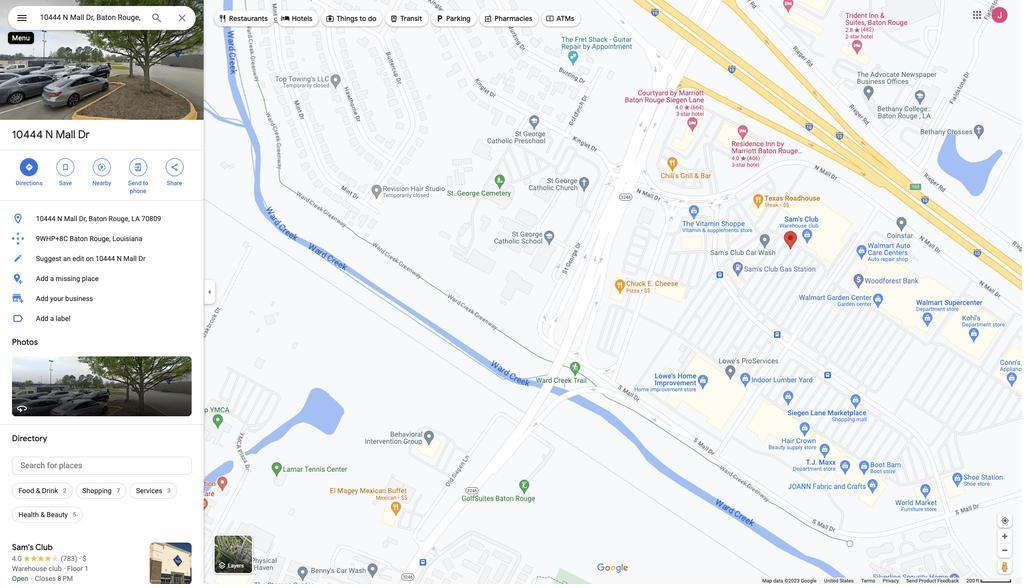 Task type: vqa. For each thing, say whether or not it's contained in the screenshot.
Search by image
no



Task type: locate. For each thing, give the bounding box(es) containing it.
1 vertical spatial add
[[36, 295, 48, 303]]

None text field
[[12, 457, 192, 475]]

to left do
[[360, 14, 367, 23]]

1 vertical spatial dr
[[139, 255, 146, 263]]

· inside warehouse club · floor 1 open ⋅ closes 8 pm
[[63, 565, 65, 573]]

dr down louisiana
[[139, 255, 146, 263]]

1 vertical spatial &
[[41, 511, 45, 519]]

10444 up  on the left
[[12, 128, 43, 142]]

baton right the dr,
[[89, 215, 107, 223]]

1 horizontal spatial send
[[907, 578, 918, 584]]

floor
[[67, 565, 83, 573]]

send to phone
[[128, 180, 148, 195]]

to inside  things to do
[[360, 14, 367, 23]]

& right health
[[41, 511, 45, 519]]

& for beauty
[[41, 511, 45, 519]]

n inside button
[[57, 215, 62, 223]]

dr up actions for 10444 n mall dr region
[[78, 128, 90, 142]]

add a missing place
[[36, 275, 99, 283]]

2
[[63, 487, 66, 494]]

200
[[967, 578, 976, 584]]

0 vertical spatial &
[[36, 487, 40, 495]]

actions for 10444 n mall dr region
[[0, 150, 204, 200]]

0 horizontal spatial to
[[143, 180, 148, 187]]

0 vertical spatial n
[[45, 128, 53, 142]]

add inside button
[[36, 275, 48, 283]]

feedback
[[938, 578, 960, 584]]

a inside add a label button
[[50, 315, 54, 323]]

3
[[167, 487, 171, 494]]

0 horizontal spatial send
[[128, 180, 142, 187]]


[[134, 162, 143, 173]]

rouge, inside button
[[90, 235, 111, 243]]

1 horizontal spatial &
[[41, 511, 45, 519]]

warehouse club · floor 1 open ⋅ closes 8 pm
[[12, 565, 89, 583]]

warehouse
[[12, 565, 47, 573]]

add for add a missing place
[[36, 275, 48, 283]]

rouge, left la
[[109, 215, 130, 223]]

baton
[[89, 215, 107, 223], [70, 235, 88, 243]]

0 vertical spatial to
[[360, 14, 367, 23]]

&
[[36, 487, 40, 495], [41, 511, 45, 519]]

a
[[50, 275, 54, 283], [50, 315, 54, 323]]

9whp+8c baton rouge, louisiana
[[36, 235, 143, 243]]


[[170, 162, 179, 173]]

states
[[840, 578, 854, 584]]

0 horizontal spatial ·
[[63, 565, 65, 573]]

united states
[[825, 578, 854, 584]]

layers
[[228, 563, 244, 570]]

2 vertical spatial mall
[[124, 255, 137, 263]]

add left label on the bottom of page
[[36, 315, 48, 323]]

10444 inside button
[[95, 255, 115, 263]]

mall for dr
[[56, 128, 75, 142]]

10444 n mall dr
[[12, 128, 90, 142]]

10444 n mall dr, baton rouge, la 70809 button
[[0, 209, 204, 229]]

 button
[[8, 6, 36, 32]]

4.0
[[12, 555, 22, 563]]

& for drink
[[36, 487, 40, 495]]

0 vertical spatial rouge,
[[109, 215, 130, 223]]

send up phone
[[128, 180, 142, 187]]

dr
[[78, 128, 90, 142], [139, 255, 146, 263]]

mall left the dr,
[[64, 215, 77, 223]]

a left the missing
[[50, 275, 54, 283]]

1 vertical spatial mall
[[64, 215, 77, 223]]

mall up 
[[56, 128, 75, 142]]

zoom out image
[[1002, 547, 1009, 554]]

0 horizontal spatial &
[[36, 487, 40, 495]]

10444
[[12, 128, 43, 142], [36, 215, 56, 223], [95, 255, 115, 263]]

sam's
[[12, 543, 34, 553]]

0 vertical spatial baton
[[89, 215, 107, 223]]

 atms
[[546, 13, 575, 24]]

n
[[45, 128, 53, 142], [57, 215, 62, 223], [117, 255, 122, 263]]

1 horizontal spatial to
[[360, 14, 367, 23]]

10444 right on
[[95, 255, 115, 263]]

sam's club
[[12, 543, 53, 553]]

3 add from the top
[[36, 315, 48, 323]]

· right club
[[63, 565, 65, 573]]

baton up edit
[[70, 235, 88, 243]]

send inside the send to phone
[[128, 180, 142, 187]]

transit
[[401, 14, 423, 23]]

0 vertical spatial add
[[36, 275, 48, 283]]

terms button
[[862, 578, 876, 584]]

map data ©2023 google
[[763, 578, 817, 584]]

add down suggest
[[36, 275, 48, 283]]

None field
[[40, 11, 143, 23]]

1 horizontal spatial baton
[[89, 215, 107, 223]]

1 vertical spatial to
[[143, 180, 148, 187]]

0 vertical spatial a
[[50, 275, 54, 283]]

2 vertical spatial 10444
[[95, 255, 115, 263]]

10444 up 9whp+8c
[[36, 215, 56, 223]]

0 horizontal spatial n
[[45, 128, 53, 142]]

privacy
[[883, 578, 900, 584]]

google maps element
[[0, 0, 1023, 584]]

mall
[[56, 128, 75, 142], [64, 215, 77, 223], [124, 255, 137, 263]]

footer inside the google maps element
[[763, 578, 967, 584]]

0 vertical spatial 10444
[[12, 128, 43, 142]]

product
[[919, 578, 937, 584]]

rouge,
[[109, 215, 130, 223], [90, 235, 111, 243]]

add left your
[[36, 295, 48, 303]]

add
[[36, 275, 48, 283], [36, 295, 48, 303], [36, 315, 48, 323]]

missing
[[56, 275, 80, 283]]

©2023
[[785, 578, 800, 584]]

mall down louisiana
[[124, 255, 137, 263]]

1 vertical spatial baton
[[70, 235, 88, 243]]

add a label
[[36, 315, 70, 323]]

mall for dr,
[[64, 215, 77, 223]]

add your business link
[[0, 289, 204, 309]]

club
[[49, 565, 62, 573]]

a left label on the bottom of page
[[50, 315, 54, 323]]

1 vertical spatial n
[[57, 215, 62, 223]]

send left product
[[907, 578, 918, 584]]

send inside button
[[907, 578, 918, 584]]

footer
[[763, 578, 967, 584]]


[[546, 13, 555, 24]]

 parking
[[436, 13, 471, 24]]

1 a from the top
[[50, 275, 54, 283]]

add inside add a label button
[[36, 315, 48, 323]]


[[25, 162, 34, 173]]

1 vertical spatial 10444
[[36, 215, 56, 223]]

0 vertical spatial ·
[[79, 555, 81, 563]]

mall inside button
[[124, 255, 137, 263]]

label
[[56, 315, 70, 323]]

2 add from the top
[[36, 295, 48, 303]]

rouge, inside button
[[109, 215, 130, 223]]

1 horizontal spatial dr
[[139, 255, 146, 263]]

pharmacies
[[495, 14, 533, 23]]

1 add from the top
[[36, 275, 48, 283]]

 transit
[[390, 13, 423, 24]]

2 vertical spatial add
[[36, 315, 48, 323]]

add a missing place button
[[0, 269, 204, 289]]

2 horizontal spatial n
[[117, 255, 122, 263]]

· $
[[79, 555, 86, 563]]

200 ft button
[[967, 578, 1012, 584]]

collapse side panel image
[[204, 287, 215, 298]]

a for missing
[[50, 275, 54, 283]]

10444 inside button
[[36, 215, 56, 223]]

2 a from the top
[[50, 315, 54, 323]]

(783)
[[61, 555, 77, 563]]

· left price: inexpensive icon at the bottom of page
[[79, 555, 81, 563]]

rouge, down the "10444 n mall dr, baton rouge, la 70809"
[[90, 235, 111, 243]]

restaurants
[[229, 14, 268, 23]]

2 vertical spatial n
[[117, 255, 122, 263]]

0 horizontal spatial dr
[[78, 128, 90, 142]]

1 vertical spatial send
[[907, 578, 918, 584]]

1 vertical spatial a
[[50, 315, 54, 323]]

privacy button
[[883, 578, 900, 584]]

to
[[360, 14, 367, 23], [143, 180, 148, 187]]

dr inside button
[[139, 255, 146, 263]]

place
[[82, 275, 99, 283]]

suggest an edit on 10444 n mall dr button
[[0, 249, 204, 269]]

1 vertical spatial rouge,
[[90, 235, 111, 243]]


[[281, 13, 290, 24]]

1 horizontal spatial n
[[57, 215, 62, 223]]

share
[[167, 180, 182, 187]]

0 vertical spatial send
[[128, 180, 142, 187]]

suggest an edit on 10444 n mall dr
[[36, 255, 146, 263]]

add inside add your business "link"
[[36, 295, 48, 303]]

1 vertical spatial ·
[[63, 565, 65, 573]]

10444 for 10444 n mall dr
[[12, 128, 43, 142]]

8 pm
[[58, 575, 73, 583]]

google
[[801, 578, 817, 584]]

0 horizontal spatial baton
[[70, 235, 88, 243]]

mall inside button
[[64, 215, 77, 223]]

$
[[83, 555, 86, 563]]

google account: james peterson  
(james.peterson1902@gmail.com) image
[[992, 7, 1008, 23]]

to up phone
[[143, 180, 148, 187]]

a inside the add a missing place button
[[50, 275, 54, 283]]

& right food
[[36, 487, 40, 495]]

0 vertical spatial mall
[[56, 128, 75, 142]]

5
[[73, 511, 76, 518]]

footer containing map data ©2023 google
[[763, 578, 967, 584]]



Task type: describe. For each thing, give the bounding box(es) containing it.
 things to do
[[326, 13, 377, 24]]


[[16, 11, 28, 25]]

united
[[825, 578, 839, 584]]

10444 N Mall Dr, Baton Rouge, LA 70809 field
[[8, 6, 196, 30]]

to inside the send to phone
[[143, 180, 148, 187]]

1
[[85, 565, 89, 573]]

10444 n mall dr main content
[[0, 0, 204, 584]]

things
[[337, 14, 358, 23]]

a for label
[[50, 315, 54, 323]]

 search field
[[8, 6, 196, 32]]

food
[[18, 487, 34, 495]]

atms
[[557, 14, 575, 23]]

drink
[[42, 487, 58, 495]]

business
[[65, 295, 93, 303]]

shopping
[[82, 487, 112, 495]]

add your business
[[36, 295, 93, 303]]

send for send to phone
[[128, 180, 142, 187]]


[[326, 13, 335, 24]]

services 3
[[136, 487, 171, 495]]

services
[[136, 487, 162, 495]]


[[218, 13, 227, 24]]

zoom in image
[[1002, 533, 1009, 540]]

show your location image
[[1001, 516, 1010, 525]]

9whp+8c baton rouge, louisiana button
[[0, 229, 204, 249]]


[[97, 162, 106, 173]]

70809
[[142, 215, 161, 223]]


[[436, 13, 445, 24]]

do
[[368, 14, 377, 23]]

baton inside button
[[70, 235, 88, 243]]

 restaurants
[[218, 13, 268, 24]]

an
[[63, 255, 71, 263]]

suggest
[[36, 255, 61, 263]]

louisiana
[[112, 235, 143, 243]]

n inside button
[[117, 255, 122, 263]]

open
[[12, 575, 28, 583]]

save
[[59, 180, 72, 187]]

4.0 stars 783 reviews image
[[12, 554, 77, 564]]

add for add your business
[[36, 295, 48, 303]]

your
[[50, 295, 64, 303]]

10444 n mall dr, baton rouge, la 70809
[[36, 215, 161, 223]]

health & beauty 5
[[18, 511, 76, 519]]

n for dr,
[[57, 215, 62, 223]]

none text field inside 10444 n mall dr 'main content'
[[12, 457, 192, 475]]

n for dr
[[45, 128, 53, 142]]

200 ft
[[967, 578, 980, 584]]

parking
[[447, 14, 471, 23]]

shopping 7
[[82, 487, 120, 495]]

ft
[[977, 578, 980, 584]]

show street view coverage image
[[998, 559, 1013, 574]]


[[61, 162, 70, 173]]

1 horizontal spatial ·
[[79, 555, 81, 563]]

send product feedback
[[907, 578, 960, 584]]

price: inexpensive image
[[83, 555, 86, 563]]

directions
[[16, 180, 43, 187]]

data
[[774, 578, 784, 584]]

food & drink 2
[[18, 487, 66, 495]]

dr,
[[79, 215, 87, 223]]


[[390, 13, 399, 24]]

7
[[117, 487, 120, 494]]

0 vertical spatial dr
[[78, 128, 90, 142]]

⋅
[[30, 575, 33, 583]]

beauty
[[47, 511, 68, 519]]

add for add a label
[[36, 315, 48, 323]]

directory
[[12, 434, 47, 444]]

none field inside 10444 n mall dr, baton rouge, la 70809 "field"
[[40, 11, 143, 23]]

9whp+8c
[[36, 235, 68, 243]]

closes
[[35, 575, 56, 583]]

united states button
[[825, 578, 854, 584]]

 hotels
[[281, 13, 313, 24]]

baton inside button
[[89, 215, 107, 223]]

phone
[[130, 188, 147, 195]]

la
[[132, 215, 140, 223]]

10444 for 10444 n mall dr, baton rouge, la 70809
[[36, 215, 56, 223]]

on
[[86, 255, 94, 263]]

add a label button
[[0, 309, 204, 329]]


[[484, 13, 493, 24]]

hotels
[[292, 14, 313, 23]]

send for send product feedback
[[907, 578, 918, 584]]

nearby
[[92, 180, 111, 187]]

send product feedback button
[[907, 578, 960, 584]]

 pharmacies
[[484, 13, 533, 24]]

map
[[763, 578, 773, 584]]



